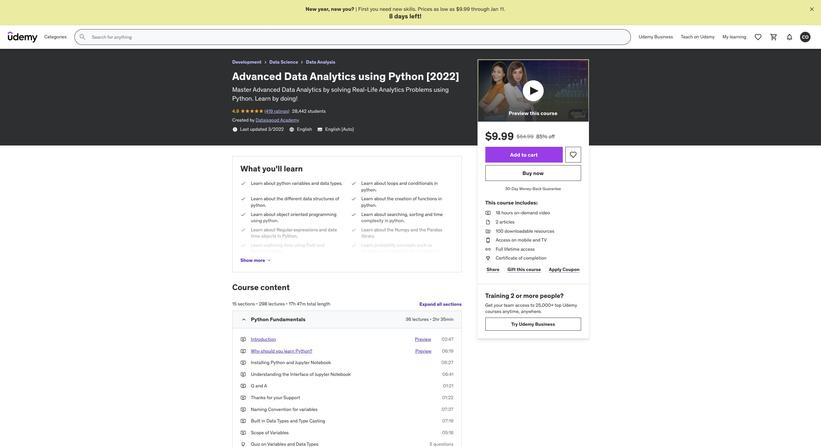 Task type: vqa. For each thing, say whether or not it's contained in the screenshot.
the bottommost "FOR"
yes



Task type: describe. For each thing, give the bounding box(es) containing it.
new
[[306, 6, 317, 12]]

of inside learn about the creation of functions in python.
[[413, 196, 417, 202]]

last
[[240, 126, 249, 132]]

numpy
[[395, 227, 410, 233]]

a
[[264, 383, 267, 389]]

such
[[417, 242, 427, 248]]

01:21
[[443, 383, 454, 389]]

conditional
[[361, 249, 385, 255]]

closed captions image
[[317, 127, 323, 132]]

oriented
[[291, 211, 308, 217]]

in right built
[[262, 418, 265, 424]]

of right scope
[[265, 430, 269, 436]]

small image
[[240, 316, 247, 323]]

data science
[[269, 59, 298, 65]]

11.
[[500, 6, 505, 12]]

analytics down 'analysis'
[[310, 69, 356, 83]]

articles
[[500, 219, 515, 225]]

certificate of completion
[[496, 255, 547, 261]]

on for access
[[512, 237, 517, 243]]

thanks for your support
[[251, 395, 300, 401]]

01:22
[[442, 395, 454, 401]]

skills.
[[404, 6, 417, 12]]

preview this course button
[[477, 59, 589, 122]]

the left pandas
[[419, 227, 426, 233]]

learn for learn about the creation of functions in python.
[[361, 196, 373, 202]]

what
[[240, 164, 260, 174]]

training
[[485, 292, 509, 300]]

problems
[[406, 86, 432, 94]]

jan
[[491, 6, 498, 12]]

show more button
[[240, 254, 272, 267]]

you?
[[343, 6, 354, 12]]

course language image
[[289, 127, 294, 132]]

academy
[[280, 117, 299, 123]]

data up doing! at the left of the page
[[282, 86, 295, 94]]

data inside "data science" link
[[269, 59, 280, 65]]

and inside learn about regular expressions and date time objects in python.
[[319, 227, 327, 233]]

gift this course
[[508, 266, 541, 272]]

add
[[510, 151, 520, 158]]

about for learn about object oriented programming using python.
[[264, 211, 276, 217]]

2 inside training 2 or more people? get your team access to 25,000+ top udemy courses anytime, anywhere.
[[511, 292, 514, 300]]

students
[[308, 108, 326, 114]]

complexity
[[361, 218, 384, 224]]

science
[[281, 59, 298, 65]]

udemy inside training 2 or more people? get your team access to 25,000+ top udemy courses anytime, anywhere.
[[563, 302, 577, 308]]

mobile
[[518, 237, 532, 243]]

data up scope of variables
[[266, 418, 276, 424]]

28,442
[[292, 108, 307, 114]]

data inside learn about the different data structures of python.
[[303, 196, 312, 202]]

notifications image
[[786, 33, 794, 41]]

hours
[[502, 210, 513, 216]]

as inside learn probability concepts such as conditional probability, bayes theorem.
[[428, 242, 432, 248]]

installing
[[251, 360, 270, 366]]

data down "science"
[[284, 69, 308, 83]]

left!
[[410, 12, 422, 20]]

and inside learn about the numpy and the pandas library.
[[411, 227, 418, 233]]

in inside learn about the creation of functions in python.
[[438, 196, 442, 202]]

the down installing python and jupyter notebook
[[282, 371, 289, 377]]

to inside training 2 or more people? get your team access to 25,000+ top udemy courses anytime, anywhere.
[[530, 302, 535, 308]]

on for teach
[[694, 34, 699, 40]]

this course includes:
[[485, 199, 538, 206]]

naming
[[251, 406, 267, 412]]

learn for learn about object oriented programming using python.
[[251, 211, 263, 217]]

dataisgood academy link
[[256, 117, 299, 123]]

of right interface
[[310, 371, 314, 377]]

this for preview
[[530, 110, 539, 116]]

and inside learn exploring data using dabl and sweetviz library.
[[317, 242, 324, 248]]

1 vertical spatial advanced
[[253, 86, 280, 94]]

about for learn about the different data structures of python.
[[264, 196, 276, 202]]

$9.99 inside the new year, new you? | first you need new skills. prices as low as $9.99 through jan 11. 8 days left!
[[456, 6, 470, 12]]

dataisgood
[[256, 117, 279, 123]]

0 vertical spatial access
[[521, 246, 535, 252]]

and up structures
[[311, 180, 319, 186]]

1 horizontal spatial as
[[434, 6, 439, 12]]

updated
[[250, 126, 267, 132]]

preview button for 06:19
[[405, 348, 432, 354]]

06:19
[[442, 348, 454, 354]]

guarantee
[[543, 186, 561, 191]]

learn for learn about the different data structures of python.
[[251, 196, 263, 202]]

add to cart
[[510, 151, 538, 158]]

close image
[[809, 6, 815, 12]]

time inside learn about regular expressions and date time objects in python.
[[251, 233, 260, 239]]

|
[[356, 6, 357, 12]]

new year, new you? | first you need new skills. prices as low as $9.99 through jan 11. 8 days left!
[[306, 6, 505, 20]]

using down [2022]
[[434, 86, 449, 94]]

this for gift
[[517, 266, 525, 272]]

more inside button
[[254, 257, 265, 263]]

bayes
[[410, 249, 422, 255]]

coupon
[[563, 266, 580, 272]]

low
[[440, 6, 448, 12]]

the for numpy
[[387, 227, 394, 233]]

learn exploring data using dabl and sweetviz library.
[[251, 242, 324, 255]]

python. inside learn about the different data structures of python.
[[251, 202, 266, 208]]

objects
[[261, 233, 276, 239]]

15 sections • 298 lectures • 17h 47m total length
[[232, 301, 330, 307]]

preview button for 02:47
[[405, 336, 431, 343]]

python inside advanced data analytics using python [2022] master advanced data analytics by solving real-life analytics problems using python. learn by doing!
[[388, 69, 424, 83]]

0 vertical spatial advanced
[[232, 69, 282, 83]]

1 horizontal spatial $9.99
[[485, 130, 514, 143]]

your inside training 2 or more people? get your team access to 25,000+ top udemy courses anytime, anywhere.
[[494, 302, 503, 308]]

1 new from the left
[[331, 6, 341, 12]]

0 horizontal spatial business
[[535, 321, 555, 327]]

analytics up 28,442 students
[[296, 86, 322, 94]]

using inside learn exploring data using dabl and sweetviz library.
[[294, 242, 305, 248]]

about for learn about regular expressions and date time objects in python.
[[264, 227, 276, 233]]

using up life
[[358, 69, 386, 83]]

content
[[260, 282, 290, 292]]

using inside learn about object oriented programming using python.
[[251, 218, 262, 224]]

in inside learn about loops and conditionals in python.
[[434, 180, 438, 186]]

in inside learn about searching, sorting and time complexity in python.
[[385, 218, 388, 224]]

structures
[[313, 196, 334, 202]]

learn about regular expressions and date time objects in python.
[[251, 227, 337, 239]]

courses
[[485, 309, 501, 315]]

85%
[[536, 133, 547, 140]]

0 horizontal spatial lectures
[[268, 301, 285, 307]]

python
[[277, 180, 291, 186]]

and left tv at the right bottom of page
[[533, 237, 540, 243]]

solving
[[331, 86, 351, 94]]

expressions
[[294, 227, 318, 233]]

real-
[[352, 86, 367, 94]]

scope of variables
[[251, 430, 289, 436]]

06:27
[[441, 360, 454, 366]]

gift this course link
[[506, 263, 542, 276]]

(419 ratings)
[[265, 108, 289, 114]]

my
[[723, 34, 729, 40]]

2 horizontal spatial by
[[323, 86, 330, 94]]

data inside the data analysis link
[[306, 59, 316, 65]]

regular
[[277, 227, 292, 233]]

learn for learn about python variables and data types.
[[251, 180, 263, 186]]

preview for 06:19
[[415, 348, 432, 354]]

about for learn about searching, sorting and time complexity in python.
[[374, 211, 386, 217]]

data inside learn exploring data using dabl and sweetviz library.
[[284, 242, 293, 248]]

co
[[802, 34, 809, 40]]

sections inside dropdown button
[[443, 301, 462, 307]]

17h 47m
[[289, 301, 306, 307]]

days
[[394, 12, 408, 20]]

on-
[[514, 210, 521, 216]]

0 vertical spatial notebook
[[311, 360, 331, 366]]

0 horizontal spatial your
[[274, 395, 282, 401]]

the for creation
[[387, 196, 394, 202]]

show
[[240, 257, 253, 263]]

doing!
[[280, 94, 298, 102]]

0 horizontal spatial python
[[251, 316, 269, 323]]

and inside learn about loops and conditionals in python.
[[399, 180, 407, 186]]

try udemy business link
[[485, 318, 581, 331]]

the for different
[[277, 196, 283, 202]]

analysis
[[317, 59, 335, 65]]

theorem.
[[423, 249, 441, 255]]

q
[[251, 383, 254, 389]]

and left a
[[255, 383, 263, 389]]

02:47
[[442, 336, 454, 342]]

more inside training 2 or more people? get your team access to 25,000+ top udemy courses anytime, anywhere.
[[523, 292, 539, 300]]

variables
[[270, 430, 289, 436]]

try udemy business
[[511, 321, 555, 327]]



Task type: locate. For each thing, give the bounding box(es) containing it.
• for 15
[[256, 301, 258, 307]]

q and a
[[251, 383, 267, 389]]

2 new from the left
[[393, 6, 402, 12]]

analytics
[[310, 69, 356, 83], [296, 86, 322, 94], [379, 86, 404, 94]]

course inside button
[[541, 110, 558, 116]]

•
[[256, 301, 258, 307], [286, 301, 288, 307], [430, 316, 432, 322]]

your up convention
[[274, 395, 282, 401]]

show more
[[240, 257, 265, 263]]

in inside learn about regular expressions and date time objects in python.
[[277, 233, 281, 239]]

jupyter up understanding the interface of jupyter notebook
[[295, 360, 310, 366]]

python. inside advanced data analytics using python [2022] master advanced data analytics by solving real-life analytics problems using python. learn by doing!
[[232, 94, 253, 102]]

learn inside button
[[284, 348, 294, 354]]

built
[[251, 418, 261, 424]]

18
[[496, 210, 500, 216]]

0 horizontal spatial on
[[512, 237, 517, 243]]

preview inside preview this course button
[[509, 110, 529, 116]]

learn inside learn about the creation of functions in python.
[[361, 196, 373, 202]]

fundamentals
[[270, 316, 306, 323]]

access down or
[[515, 302, 529, 308]]

on up full lifetime access
[[512, 237, 517, 243]]

now
[[533, 170, 544, 176]]

xsmall image
[[263, 60, 268, 65], [240, 180, 246, 187], [351, 180, 356, 187], [485, 210, 491, 216], [240, 211, 246, 218], [351, 227, 356, 233], [485, 255, 491, 262], [240, 336, 246, 343], [240, 348, 246, 354], [240, 395, 246, 401], [240, 418, 246, 424], [240, 430, 246, 436]]

casting
[[309, 418, 325, 424]]

by up (419 ratings)
[[272, 94, 279, 102]]

more down sweetviz
[[254, 257, 265, 263]]

0 horizontal spatial •
[[256, 301, 258, 307]]

1 vertical spatial to
[[530, 302, 535, 308]]

course up off
[[541, 110, 558, 116]]

2 learn from the top
[[284, 348, 294, 354]]

about left python
[[264, 180, 276, 186]]

06:41
[[442, 371, 454, 377]]

1 horizontal spatial business
[[654, 34, 673, 40]]

apply
[[549, 266, 562, 272]]

of inside learn about the different data structures of python.
[[335, 196, 339, 202]]

variables for python
[[292, 180, 310, 186]]

as left low
[[434, 6, 439, 12]]

course down the completion
[[526, 266, 541, 272]]

access down mobile
[[521, 246, 535, 252]]

0 vertical spatial business
[[654, 34, 673, 40]]

0 horizontal spatial more
[[254, 257, 265, 263]]

python down why should you learn python? button
[[271, 360, 285, 366]]

1 horizontal spatial python.
[[282, 233, 298, 239]]

preview for 02:47
[[415, 336, 431, 342]]

1 horizontal spatial time
[[434, 211, 443, 217]]

more right or
[[523, 292, 539, 300]]

0 vertical spatial data
[[320, 180, 329, 186]]

15
[[232, 301, 237, 307]]

and right sorting
[[425, 211, 433, 217]]

to left cart
[[521, 151, 527, 158]]

sections right 15
[[238, 301, 255, 307]]

0 vertical spatial lectures
[[268, 301, 285, 307]]

expand all sections
[[420, 301, 462, 307]]

library. down complexity on the left of page
[[361, 233, 375, 239]]

the inside learn about the creation of functions in python.
[[387, 196, 394, 202]]

0 horizontal spatial $9.99
[[456, 6, 470, 12]]

learn for learn about searching, sorting and time complexity in python.
[[361, 211, 373, 217]]

english for english
[[297, 126, 312, 132]]

0 vertical spatial $9.99
[[456, 6, 470, 12]]

access
[[521, 246, 535, 252], [515, 302, 529, 308]]

about down learn about loops and conditionals in python.
[[374, 196, 386, 202]]

and right loops
[[399, 180, 407, 186]]

learn for learn about the numpy and the pandas library.
[[361, 227, 373, 233]]

learn inside learn about loops and conditionals in python.
[[361, 180, 373, 186]]

expand all sections button
[[420, 298, 462, 311]]

2 horizontal spatial data
[[320, 180, 329, 186]]

probability
[[374, 242, 396, 248]]

1 horizontal spatial data
[[303, 196, 312, 202]]

data analysis
[[306, 59, 335, 65]]

0 vertical spatial learn
[[284, 164, 303, 174]]

advanced
[[232, 69, 282, 83], [253, 86, 280, 94]]

0 vertical spatial preview
[[509, 110, 529, 116]]

about inside learn about the creation of functions in python.
[[374, 196, 386, 202]]

udemy image
[[8, 32, 38, 43]]

2 horizontal spatial as
[[450, 6, 455, 12]]

learn inside learn about regular expressions and date time objects in python.
[[251, 227, 263, 233]]

to inside button
[[521, 151, 527, 158]]

learn inside learn about the numpy and the pandas library.
[[361, 227, 373, 233]]

1 horizontal spatial you
[[370, 6, 378, 12]]

0 vertical spatial course
[[541, 110, 558, 116]]

the left different
[[277, 196, 283, 202]]

2 left or
[[511, 292, 514, 300]]

0 vertical spatial for
[[267, 395, 272, 401]]

1 vertical spatial lectures
[[412, 316, 429, 322]]

learn inside advanced data analytics using python [2022] master advanced data analytics by solving real-life analytics problems using python. learn by doing!
[[255, 94, 271, 102]]

conditionals
[[408, 180, 433, 186]]

business left teach
[[654, 34, 673, 40]]

$9.99 left through
[[456, 6, 470, 12]]

1 horizontal spatial on
[[694, 34, 699, 40]]

new up the days
[[393, 6, 402, 12]]

0 vertical spatial 2
[[496, 219, 499, 225]]

about for learn about python variables and data types.
[[264, 180, 276, 186]]

by
[[323, 86, 330, 94], [272, 94, 279, 102], [250, 117, 255, 123]]

sorting
[[409, 211, 424, 217]]

preview up $9.99 $64.99 85% off
[[509, 110, 529, 116]]

2 english from the left
[[325, 126, 340, 132]]

thanks
[[251, 395, 266, 401]]

all
[[437, 301, 442, 307]]

the left "creation" at the top
[[387, 196, 394, 202]]

1 horizontal spatial jupyter
[[315, 371, 329, 377]]

variables for for
[[299, 406, 318, 412]]

0 vertical spatial by
[[323, 86, 330, 94]]

1 learn from the top
[[284, 164, 303, 174]]

1 vertical spatial library.
[[270, 249, 284, 255]]

this right gift on the bottom right
[[517, 266, 525, 272]]

lectures right 36
[[412, 316, 429, 322]]

python. inside learn about loops and conditionals in python.
[[361, 187, 377, 193]]

0 horizontal spatial for
[[267, 395, 272, 401]]

learn up installing python and jupyter notebook
[[284, 348, 294, 354]]

4.9
[[232, 108, 239, 114]]

python up problems
[[388, 69, 424, 83]]

about for learn about the creation of functions in python.
[[374, 196, 386, 202]]

0 vertical spatial your
[[494, 302, 503, 308]]

includes:
[[515, 199, 538, 206]]

library. down exploring
[[270, 249, 284, 255]]

naming convention for variables
[[251, 406, 318, 412]]

1 horizontal spatial •
[[286, 301, 288, 307]]

about left object
[[264, 211, 276, 217]]

python
[[388, 69, 424, 83], [251, 316, 269, 323], [271, 360, 285, 366]]

udemy business link
[[635, 29, 677, 45]]

learn inside learn about the different data structures of python.
[[251, 196, 263, 202]]

about inside learn about regular expressions and date time objects in python.
[[264, 227, 276, 233]]

about up complexity on the left of page
[[374, 211, 386, 217]]

• left 17h 47m
[[286, 301, 288, 307]]

1 horizontal spatial more
[[523, 292, 539, 300]]

you inside button
[[276, 348, 283, 354]]

1 vertical spatial this
[[517, 266, 525, 272]]

this
[[485, 199, 496, 206]]

1 horizontal spatial your
[[494, 302, 503, 308]]

introduction button
[[251, 336, 276, 343]]

in right functions
[[438, 196, 442, 202]]

learn for learn probability concepts such as conditional probability, bayes theorem.
[[361, 242, 373, 248]]

anywhere.
[[521, 309, 542, 315]]

notebook
[[311, 360, 331, 366], [331, 371, 351, 377]]

wishlist image
[[569, 151, 577, 159]]

for right thanks
[[267, 395, 272, 401]]

variables right python
[[292, 180, 310, 186]]

of right "creation" at the top
[[413, 196, 417, 202]]

1 vertical spatial you
[[276, 348, 283, 354]]

on
[[694, 34, 699, 40], [512, 237, 517, 243]]

of right structures
[[335, 196, 339, 202]]

learn for learn about loops and conditionals in python.
[[361, 180, 373, 186]]

introduction
[[251, 336, 276, 342]]

python. inside learn about searching, sorting and time complexity in python.
[[390, 218, 405, 224]]

python. inside learn about the creation of functions in python.
[[361, 202, 377, 208]]

0 horizontal spatial python.
[[232, 94, 253, 102]]

buy now
[[523, 170, 544, 176]]

as up "theorem."
[[428, 242, 432, 248]]

advanced up (419
[[253, 86, 280, 94]]

understanding
[[251, 371, 281, 377]]

• left 298
[[256, 301, 258, 307]]

0 horizontal spatial library.
[[270, 249, 284, 255]]

this inside button
[[530, 110, 539, 116]]

learn about object oriented programming using python.
[[251, 211, 337, 224]]

about inside learn about the different data structures of python.
[[264, 196, 276, 202]]

05:18
[[442, 430, 454, 436]]

about for learn about loops and conditionals in python.
[[374, 180, 386, 186]]

about left different
[[264, 196, 276, 202]]

xsmall image
[[299, 60, 305, 65], [232, 127, 238, 132], [240, 196, 246, 202], [351, 196, 356, 202], [351, 211, 356, 218], [485, 219, 491, 225], [240, 227, 246, 233], [485, 228, 491, 234], [485, 237, 491, 244], [240, 242, 246, 249], [351, 242, 356, 249], [485, 246, 491, 253], [266, 258, 272, 263], [240, 360, 246, 366], [240, 371, 246, 378], [240, 383, 246, 389], [240, 406, 246, 413], [240, 441, 246, 447]]

07:37
[[442, 406, 454, 412]]

1 vertical spatial variables
[[299, 406, 318, 412]]

preview
[[509, 110, 529, 116], [415, 336, 431, 342], [415, 348, 432, 354]]

0 vertical spatial time
[[434, 211, 443, 217]]

time left objects
[[251, 233, 260, 239]]

about inside learn about the numpy and the pandas library.
[[374, 227, 386, 233]]

3/2022
[[268, 126, 284, 132]]

udemy business
[[639, 34, 673, 40]]

0 vertical spatial python.
[[232, 94, 253, 102]]

to up "anywhere."
[[530, 302, 535, 308]]

on right teach
[[694, 34, 699, 40]]

$64.99
[[517, 133, 534, 140]]

data left 'analysis'
[[306, 59, 316, 65]]

0 horizontal spatial jupyter
[[295, 360, 310, 366]]

0 horizontal spatial this
[[517, 266, 525, 272]]

1 vertical spatial notebook
[[331, 371, 351, 377]]

learning
[[730, 34, 746, 40]]

0 vertical spatial jupyter
[[295, 360, 310, 366]]

jupyter right interface
[[315, 371, 329, 377]]

off
[[549, 133, 555, 140]]

0 vertical spatial on
[[694, 34, 699, 40]]

1 horizontal spatial by
[[272, 94, 279, 102]]

loops
[[387, 180, 398, 186]]

1 vertical spatial $9.99
[[485, 130, 514, 143]]

completion
[[524, 255, 547, 261]]

1 vertical spatial jupyter
[[315, 371, 329, 377]]

0 horizontal spatial to
[[521, 151, 527, 158]]

about for learn about the numpy and the pandas library.
[[374, 227, 386, 233]]

about up objects
[[264, 227, 276, 233]]

in right conditionals on the top
[[434, 180, 438, 186]]

money-
[[519, 186, 533, 191]]

1 vertical spatial 2
[[511, 292, 514, 300]]

analytics right life
[[379, 86, 404, 94]]

new
[[331, 6, 341, 12], [393, 6, 402, 12]]

demand
[[521, 210, 538, 216]]

2 vertical spatial python
[[271, 360, 285, 366]]

and down why should you learn python? button
[[286, 360, 294, 366]]

learn
[[284, 164, 303, 174], [284, 348, 294, 354]]

data right different
[[303, 196, 312, 202]]

created by dataisgood academy
[[232, 117, 299, 123]]

learn inside learn about searching, sorting and time complexity in python.
[[361, 211, 373, 217]]

preview down the 36 lectures • 2hr 35min
[[415, 336, 431, 342]]

1 vertical spatial python
[[251, 316, 269, 323]]

python fundamentals
[[251, 316, 306, 323]]

shopping cart with 0 items image
[[770, 33, 778, 41]]

of
[[335, 196, 339, 202], [413, 196, 417, 202], [518, 255, 522, 261], [310, 371, 314, 377], [265, 430, 269, 436]]

data down learn about regular expressions and date time objects in python.
[[284, 242, 293, 248]]

library. inside learn exploring data using dabl and sweetviz library.
[[270, 249, 284, 255]]

1 english from the left
[[297, 126, 312, 132]]

(419
[[265, 108, 273, 114]]

preview left 06:19
[[415, 348, 432, 354]]

1 vertical spatial your
[[274, 395, 282, 401]]

you inside the new year, new you? | first you need new skills. prices as low as $9.99 through jan 11. 8 days left!
[[370, 6, 378, 12]]

and left type
[[290, 418, 298, 424]]

time inside learn about searching, sorting and time complexity in python.
[[434, 211, 443, 217]]

type
[[299, 418, 308, 424]]

Search for anything text field
[[91, 32, 623, 43]]

2 sections from the left
[[443, 301, 462, 307]]

0 horizontal spatial data
[[284, 242, 293, 248]]

english right the closed captions icon
[[325, 126, 340, 132]]

library. for exploring
[[270, 249, 284, 255]]

course up hours
[[497, 199, 514, 206]]

30-day money-back guarantee
[[505, 186, 561, 191]]

english for english [auto]
[[325, 126, 340, 132]]

learn inside learn about object oriented programming using python.
[[251, 211, 263, 217]]

and inside learn about searching, sorting and time complexity in python.
[[425, 211, 433, 217]]

access inside training 2 or more people? get your team access to 25,000+ top udemy courses anytime, anywhere.
[[515, 302, 529, 308]]

1 horizontal spatial english
[[325, 126, 340, 132]]

or
[[516, 292, 522, 300]]

learn inside learn exploring data using dabl and sweetviz library.
[[251, 242, 263, 248]]

0 vertical spatial library.
[[361, 233, 375, 239]]

0 vertical spatial more
[[254, 257, 265, 263]]

library. for about
[[361, 233, 375, 239]]

top
[[555, 302, 562, 308]]

0 horizontal spatial as
[[428, 242, 432, 248]]

preview this course
[[509, 110, 558, 116]]

about left loops
[[374, 180, 386, 186]]

xsmall image inside the show more button
[[266, 258, 272, 263]]

pandas
[[427, 227, 442, 233]]

time up pandas
[[434, 211, 443, 217]]

for down 'support'
[[293, 406, 298, 412]]

1 vertical spatial preview
[[415, 336, 431, 342]]

about inside learn about object oriented programming using python.
[[264, 211, 276, 217]]

using up objects
[[251, 218, 262, 224]]

learn inside learn probability concepts such as conditional probability, bayes theorem.
[[361, 242, 373, 248]]

submit search image
[[79, 33, 87, 41]]

2 horizontal spatial •
[[430, 316, 432, 322]]

built in data types and type casting
[[251, 418, 325, 424]]

1 vertical spatial on
[[512, 237, 517, 243]]

preview button
[[405, 336, 431, 343], [405, 348, 432, 354]]

1 horizontal spatial sections
[[443, 301, 462, 307]]

python. inside learn about object oriented programming using python.
[[263, 218, 278, 224]]

course for preview this course
[[541, 110, 558, 116]]

1 vertical spatial course
[[497, 199, 514, 206]]

course for gift this course
[[526, 266, 541, 272]]

learn for learn about regular expressions and date time objects in python.
[[251, 227, 263, 233]]

2 horizontal spatial python
[[388, 69, 424, 83]]

new left you?
[[331, 6, 341, 12]]

probability,
[[386, 249, 409, 255]]

1 horizontal spatial python
[[271, 360, 285, 366]]

about down complexity on the left of page
[[374, 227, 386, 233]]

35min
[[441, 316, 454, 322]]

0 vertical spatial to
[[521, 151, 527, 158]]

advanced down 'development' link
[[232, 69, 282, 83]]

video
[[539, 210, 550, 216]]

ratings)
[[274, 108, 289, 114]]

lectures right 298
[[268, 301, 285, 307]]

wishlist image
[[754, 33, 762, 41]]

this
[[530, 110, 539, 116], [517, 266, 525, 272]]

1 vertical spatial learn
[[284, 348, 294, 354]]

• for 36
[[430, 316, 432, 322]]

python. inside learn about regular expressions and date time objects in python.
[[282, 233, 298, 239]]

1 vertical spatial python.
[[282, 233, 298, 239]]

the inside learn about the different data structures of python.
[[277, 196, 283, 202]]

0 vertical spatial variables
[[292, 180, 310, 186]]

using
[[358, 69, 386, 83], [434, 86, 449, 94], [251, 218, 262, 224], [294, 242, 305, 248]]

of down full lifetime access
[[518, 255, 522, 261]]

python.
[[361, 187, 377, 193], [251, 202, 266, 208], [361, 202, 377, 208], [263, 218, 278, 224], [390, 218, 405, 224]]

1 horizontal spatial lectures
[[412, 316, 429, 322]]

2 vertical spatial course
[[526, 266, 541, 272]]

on inside teach on udemy link
[[694, 34, 699, 40]]

1 horizontal spatial library.
[[361, 233, 375, 239]]

2 vertical spatial preview
[[415, 348, 432, 354]]

1 horizontal spatial this
[[530, 110, 539, 116]]

and right dabl
[[317, 242, 324, 248]]

last updated 3/2022
[[240, 126, 284, 132]]

0 vertical spatial you
[[370, 6, 378, 12]]

• left 2hr
[[430, 316, 432, 322]]

1 horizontal spatial new
[[393, 6, 402, 12]]

you right should
[[276, 348, 283, 354]]

learn for learn exploring data using dabl and sweetviz library.
[[251, 242, 263, 248]]

about inside learn about searching, sorting and time complexity in python.
[[374, 211, 386, 217]]

categories
[[44, 34, 67, 40]]

1 sections from the left
[[238, 301, 255, 307]]

2 vertical spatial by
[[250, 117, 255, 123]]

and left date
[[319, 227, 327, 233]]

learn
[[255, 94, 271, 102], [251, 180, 263, 186], [361, 180, 373, 186], [251, 196, 263, 202], [361, 196, 373, 202], [251, 211, 263, 217], [361, 211, 373, 217], [251, 227, 263, 233], [361, 227, 373, 233], [251, 242, 263, 248], [361, 242, 373, 248]]

python. down 'regular' in the left bottom of the page
[[282, 233, 298, 239]]

0 horizontal spatial by
[[250, 117, 255, 123]]

1 vertical spatial time
[[251, 233, 260, 239]]

library. inside learn about the numpy and the pandas library.
[[361, 233, 375, 239]]

0 horizontal spatial time
[[251, 233, 260, 239]]

0 vertical spatial preview button
[[405, 336, 431, 343]]

2 vertical spatial data
[[284, 242, 293, 248]]

tv
[[541, 237, 547, 243]]

sections right all
[[443, 301, 462, 307]]

1 horizontal spatial 2
[[511, 292, 514, 300]]

you right "first"
[[370, 6, 378, 12]]

your up courses
[[494, 302, 503, 308]]

1 vertical spatial preview button
[[405, 348, 432, 354]]

learn about the creation of functions in python.
[[361, 196, 442, 208]]

the left numpy
[[387, 227, 394, 233]]

try
[[511, 321, 518, 327]]

0 horizontal spatial sections
[[238, 301, 255, 307]]

data left "science"
[[269, 59, 280, 65]]

in down searching,
[[385, 218, 388, 224]]

$9.99 up add
[[485, 130, 514, 143]]

course content
[[232, 282, 290, 292]]

teach
[[681, 34, 693, 40]]

0 vertical spatial this
[[530, 110, 539, 116]]

created
[[232, 117, 249, 123]]

1 horizontal spatial to
[[530, 302, 535, 308]]

using left dabl
[[294, 242, 305, 248]]

more
[[254, 257, 265, 263], [523, 292, 539, 300]]

$9.99
[[456, 6, 470, 12], [485, 130, 514, 143]]

1 vertical spatial for
[[293, 406, 298, 412]]

data left types.
[[320, 180, 329, 186]]

variables up type
[[299, 406, 318, 412]]

data analysis link
[[306, 58, 335, 66]]

advanced data analytics using python [2022] master advanced data analytics by solving real-life analytics problems using python. learn by doing!
[[232, 69, 459, 102]]

1 vertical spatial data
[[303, 196, 312, 202]]

python. down master in the left of the page
[[232, 94, 253, 102]]

preview button down 36
[[405, 336, 431, 343]]

0 horizontal spatial english
[[297, 126, 312, 132]]

preview button left 06:19
[[405, 348, 432, 354]]

1 vertical spatial more
[[523, 292, 539, 300]]

1 vertical spatial access
[[515, 302, 529, 308]]

0 horizontal spatial new
[[331, 6, 341, 12]]

1 vertical spatial business
[[535, 321, 555, 327]]

about inside learn about loops and conditionals in python.
[[374, 180, 386, 186]]

by left solving
[[323, 86, 330, 94]]

2 down 18
[[496, 219, 499, 225]]

understanding the interface of jupyter notebook
[[251, 371, 351, 377]]

this up 85% on the top of the page
[[530, 110, 539, 116]]



